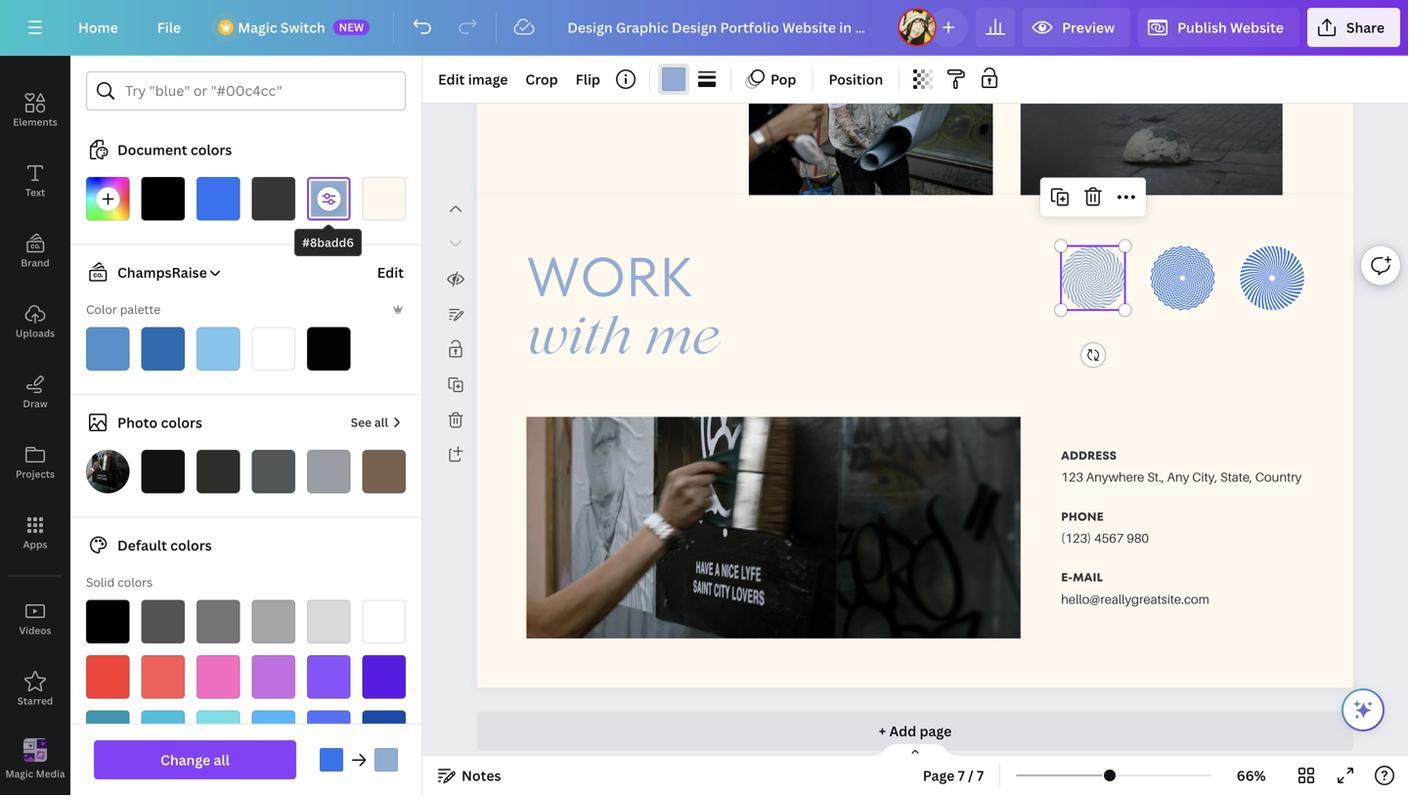 Task type: describe. For each thing, give the bounding box(es) containing it.
apps button
[[0, 498, 70, 568]]

#fff8ed image
[[362, 177, 406, 221]]

#fff8ed image
[[362, 177, 406, 221]]

notes button
[[430, 760, 509, 791]]

#505658 image
[[252, 450, 295, 493]]

white #ffffff image
[[362, 600, 406, 644]]

share
[[1347, 18, 1385, 37]]

file button
[[142, 8, 197, 47]]

magic media button
[[0, 725, 70, 795]]

solid colors
[[86, 574, 153, 590]]

coral red #ff5757 image
[[141, 655, 185, 699]]

magic for magic media
[[5, 767, 33, 780]]

123
[[1061, 469, 1084, 485]]

brand
[[21, 256, 50, 269]]

Design title text field
[[552, 8, 890, 47]]

with
[[527, 318, 633, 366]]

1 vertical spatial #8badd6 image
[[307, 177, 351, 221]]

photo colors
[[117, 413, 202, 432]]

edit image
[[438, 70, 508, 89]]

gray #a6a6a6 image
[[252, 600, 295, 644]]

magic switch
[[238, 18, 325, 37]]

projects
[[16, 468, 55, 481]]

document
[[117, 140, 187, 159]]

text
[[25, 186, 45, 199]]

see all button
[[349, 403, 406, 442]]

#010101 image
[[307, 327, 351, 371]]

(123)
[[1061, 530, 1092, 546]]

edit image button
[[430, 64, 516, 95]]

champsraise
[[117, 263, 207, 282]]

#010101 image
[[307, 327, 351, 371]]

starred
[[17, 694, 53, 708]]

preview button
[[1023, 8, 1131, 47]]

0 horizontal spatial #2273f3 image
[[197, 177, 240, 221]]

side panel tab list
[[0, 5, 70, 795]]

magic media
[[5, 767, 65, 780]]

pop button
[[739, 64, 804, 95]]

#979ea5 image
[[307, 450, 351, 493]]

page 7 / 7
[[923, 766, 984, 785]]

2 7 from the left
[[977, 766, 984, 785]]

home
[[78, 18, 118, 37]]

default colors
[[117, 536, 212, 555]]

projects button
[[0, 427, 70, 498]]

home link
[[63, 8, 134, 47]]

default
[[117, 536, 167, 555]]

magic for magic switch
[[238, 18, 277, 37]]

new
[[339, 20, 364, 34]]

colors for default colors
[[170, 536, 212, 555]]

page 7 / 7 button
[[915, 760, 992, 791]]

champsraise button
[[78, 261, 223, 284]]

#393636 image
[[252, 177, 295, 221]]

#979ea5 image
[[307, 450, 351, 493]]

all for see all
[[375, 414, 388, 430]]

position
[[829, 70, 883, 89]]

change
[[160, 751, 210, 769]]

preview
[[1062, 18, 1115, 37]]

mail
[[1073, 569, 1103, 586]]

2 vertical spatial #8badd6 image
[[375, 748, 398, 772]]

draw
[[23, 397, 48, 410]]

0 horizontal spatial #2273f3 image
[[197, 177, 240, 221]]

anywhere
[[1086, 469, 1145, 485]]

flip
[[576, 70, 601, 89]]

edit for edit
[[377, 263, 404, 282]]

design
[[19, 45, 51, 58]]

elements
[[13, 115, 57, 129]]

edit for edit image
[[438, 70, 465, 89]]

coral red #ff5757 image
[[141, 655, 185, 699]]

media
[[36, 767, 65, 780]]

videos button
[[0, 584, 70, 654]]

palette
[[120, 301, 161, 317]]

1 horizontal spatial #2273f3 image
[[320, 748, 343, 772]]

videos
[[19, 624, 51, 637]]

1 7 from the left
[[958, 766, 965, 785]]

66%
[[1237, 766, 1266, 785]]

e-mail hello@reallygreatsite.com
[[1061, 569, 1210, 607]]

image
[[468, 70, 508, 89]]

uploads button
[[0, 287, 70, 357]]

draw button
[[0, 357, 70, 427]]



Task type: locate. For each thing, give the bounding box(es) containing it.
0 vertical spatial edit
[[438, 70, 465, 89]]

7 right the /
[[977, 766, 984, 785]]

green #00bf63 image
[[86, 766, 130, 795], [86, 766, 130, 795]]

purple #8c52ff image
[[307, 655, 351, 699]]

2 vertical spatial #8badd6 image
[[375, 748, 398, 772]]

address 123 anywhere st., any city, state, country
[[1061, 447, 1302, 485]]

me
[[645, 318, 719, 366]]

any
[[1167, 469, 1190, 485]]

crop
[[526, 70, 558, 89]]

edit left image
[[438, 70, 465, 89]]

edit inside edit image popup button
[[438, 70, 465, 89]]

colors for document colors
[[191, 140, 232, 159]]

#166bb5 image
[[141, 327, 185, 371]]

66% button
[[1220, 760, 1283, 791]]

website
[[1230, 18, 1284, 37]]

notes
[[462, 766, 501, 785]]

hello@reallygreatsite.com
[[1061, 591, 1210, 607]]

st.,
[[1147, 469, 1165, 485]]

#7a604e image
[[362, 450, 406, 493]]

dark gray #545454 image
[[141, 600, 185, 644], [141, 600, 185, 644]]

add a new color image
[[86, 177, 130, 221], [86, 177, 130, 221]]

orange #ff914d image
[[362, 766, 406, 795]]

document colors
[[117, 140, 232, 159]]

city,
[[1193, 469, 1218, 485]]

work
[[527, 239, 692, 316]]

#2273f3 image left orange #ff914d image at the left bottom
[[320, 748, 343, 772]]

#2d2e29 image
[[197, 450, 240, 493]]

magic inside main menu bar
[[238, 18, 277, 37]]

magic left switch
[[238, 18, 277, 37]]

1 horizontal spatial magic
[[238, 18, 277, 37]]

0 vertical spatial #2273f3 image
[[197, 177, 240, 221]]

980
[[1127, 530, 1149, 546]]

cobalt blue #004aad image
[[362, 711, 406, 754]]

all inside change all button
[[214, 751, 230, 769]]

colors right document
[[191, 140, 232, 159]]

apps
[[23, 538, 47, 551]]

/
[[968, 766, 974, 785]]

#2273f3 image
[[197, 177, 240, 221], [320, 748, 343, 772]]

all for change all
[[214, 751, 230, 769]]

publish website
[[1178, 18, 1284, 37]]

1 vertical spatial #8badd6 image
[[307, 177, 351, 221]]

elements button
[[0, 75, 70, 146]]

purple #8c52ff image
[[307, 655, 351, 699]]

0 vertical spatial #8badd6 image
[[662, 67, 686, 91]]

1 horizontal spatial all
[[375, 414, 388, 430]]

magic inside button
[[5, 767, 33, 780]]

1 vertical spatial edit
[[377, 263, 404, 282]]

turquoise blue #5ce1e6 image
[[197, 711, 240, 754], [197, 711, 240, 754]]

0 horizontal spatial magic
[[5, 767, 33, 780]]

+ add page button
[[477, 711, 1354, 750]]

#393636 image
[[252, 177, 295, 221]]

#4890cd image
[[86, 327, 130, 371], [86, 327, 130, 371]]

1 vertical spatial magic
[[5, 767, 33, 780]]

aqua blue #0cc0df image
[[141, 711, 185, 754], [141, 711, 185, 754]]

magenta #cb6ce6 image
[[252, 655, 295, 699], [252, 655, 295, 699]]

switch
[[281, 18, 325, 37]]

#2273f3 image left #393636 icon
[[197, 177, 240, 221]]

7 left the /
[[958, 766, 965, 785]]

violet #5e17eb image
[[362, 655, 406, 699], [362, 655, 406, 699]]

1 horizontal spatial edit
[[438, 70, 465, 89]]

brand button
[[0, 216, 70, 287]]

1 horizontal spatial 7
[[977, 766, 984, 785]]

publish
[[1178, 18, 1227, 37]]

all right change
[[214, 751, 230, 769]]

main menu bar
[[0, 0, 1408, 56]]

edit down #fff8ed image
[[377, 263, 404, 282]]

1 horizontal spatial #8badd6 image
[[375, 748, 398, 772]]

edit button
[[375, 253, 406, 292]]

#2273f3 image left orange #ff914d image at the left bottom
[[320, 748, 343, 772]]

0 vertical spatial all
[[375, 414, 388, 430]]

change all
[[160, 751, 230, 769]]

position button
[[821, 64, 891, 95]]

1 horizontal spatial #2273f3 image
[[320, 748, 343, 772]]

gray #737373 image
[[197, 600, 240, 644], [197, 600, 240, 644]]

pink #ff66c4 image
[[197, 655, 240, 699]]

#2273f3 image left #393636 icon
[[197, 177, 240, 221]]

2 horizontal spatial #8badd6 image
[[662, 67, 686, 91]]

add
[[890, 722, 917, 740]]

e-
[[1061, 569, 1073, 586]]

starred button
[[0, 654, 70, 725]]

0 vertical spatial #2273f3 image
[[197, 177, 240, 221]]

grass green #7ed957 image
[[141, 766, 185, 795], [141, 766, 185, 795]]

0 horizontal spatial 7
[[958, 766, 965, 785]]

colors for photo colors
[[161, 413, 202, 432]]

lime #c1ff72 image
[[197, 766, 240, 795], [197, 766, 240, 795]]

1 vertical spatial all
[[214, 751, 230, 769]]

text button
[[0, 146, 70, 216]]

colors right default
[[170, 536, 212, 555]]

phone (123) 4567 980
[[1061, 508, 1149, 546]]

address
[[1061, 447, 1117, 464]]

change all button
[[94, 740, 296, 780]]

#8badd6
[[302, 234, 354, 250]]

page
[[920, 722, 952, 740]]

#101110 image
[[141, 450, 185, 493], [141, 450, 185, 493]]

show pages image
[[869, 742, 962, 758]]

bright red #ff3131 image
[[86, 655, 130, 699], [86, 655, 130, 699]]

photo
[[117, 413, 158, 432]]

peach #ffbd59 image
[[307, 766, 351, 795], [307, 766, 351, 795]]

#8badd6 image up #8badd6
[[307, 177, 351, 221]]

dark turquoise #0097b2 image
[[86, 711, 130, 754], [86, 711, 130, 754]]

canva assistant image
[[1352, 698, 1375, 722]]

#505658 image
[[252, 450, 295, 493]]

pink #ff66c4 image
[[197, 655, 240, 699]]

see
[[351, 414, 372, 430]]

all right see
[[375, 414, 388, 430]]

0 horizontal spatial #8badd6 image
[[307, 177, 351, 221]]

solid
[[86, 574, 115, 590]]

colors right solid
[[118, 574, 153, 590]]

share button
[[1308, 8, 1401, 47]]

work with me
[[527, 239, 719, 366]]

0 horizontal spatial #8badd6 image
[[307, 177, 351, 221]]

+ add page
[[879, 722, 952, 740]]

country
[[1256, 469, 1302, 485]]

all inside see all button
[[375, 414, 388, 430]]

colors right photo
[[161, 413, 202, 432]]

orange #ff914d image
[[362, 766, 406, 795]]

1 horizontal spatial #8badd6 image
[[375, 748, 398, 772]]

file
[[157, 18, 181, 37]]

see all
[[351, 414, 388, 430]]

cobalt blue #004aad image
[[362, 711, 406, 754]]

gray #a6a6a6 image
[[252, 600, 295, 644]]

0 vertical spatial magic
[[238, 18, 277, 37]]

#8badd6 image left notes button
[[375, 748, 398, 772]]

#8badd6 image down main menu bar
[[662, 67, 686, 91]]

edit inside edit button
[[377, 263, 404, 282]]

#000000 image
[[141, 177, 185, 221], [141, 177, 185, 221]]

black #000000 image
[[86, 600, 130, 644], [86, 600, 130, 644]]

uploads
[[15, 327, 55, 340]]

light gray #d9d9d9 image
[[307, 600, 351, 644], [307, 600, 351, 644]]

7
[[958, 766, 965, 785], [977, 766, 984, 785]]

magic left media
[[5, 767, 33, 780]]

page
[[923, 766, 955, 785]]

yellow #ffde59 image
[[252, 766, 295, 795], [252, 766, 295, 795]]

1 vertical spatial #2273f3 image
[[320, 748, 343, 772]]

flip button
[[568, 64, 608, 95]]

colors for solid colors
[[118, 574, 153, 590]]

colors
[[191, 140, 232, 159], [161, 413, 202, 432], [170, 536, 212, 555], [118, 574, 153, 590]]

0 vertical spatial #8badd6 image
[[662, 67, 686, 91]]

#8badd6 image up #8badd6
[[307, 177, 351, 221]]

#75c6ef image
[[197, 327, 240, 371], [197, 327, 240, 371]]

Try "blue" or "#00c4cc" search field
[[125, 72, 393, 110]]

2 horizontal spatial #8badd6 image
[[662, 67, 686, 91]]

#8badd6 image
[[662, 67, 686, 91], [307, 177, 351, 221], [375, 748, 398, 772]]

1 vertical spatial #2273f3 image
[[320, 748, 343, 772]]

light blue #38b6ff image
[[252, 711, 295, 754], [252, 711, 295, 754]]

royal blue #5271ff image
[[307, 711, 351, 754], [307, 711, 351, 754]]

#8badd6 image down main menu bar
[[662, 67, 686, 91]]

state,
[[1221, 469, 1253, 485]]

#8badd6 image
[[662, 67, 686, 91], [307, 177, 351, 221], [375, 748, 398, 772]]

crop button
[[518, 64, 566, 95]]

color palette
[[86, 301, 161, 317]]

+
[[879, 722, 886, 740]]

publish website button
[[1139, 8, 1300, 47]]

0 horizontal spatial edit
[[377, 263, 404, 282]]

#2d2e29 image
[[197, 450, 240, 493]]

#7a604e image
[[362, 450, 406, 493]]

white #ffffff image
[[362, 600, 406, 644]]

pop
[[771, 70, 797, 89]]

color
[[86, 301, 117, 317]]

#ffffff image
[[252, 327, 295, 371], [252, 327, 295, 371]]

edit
[[438, 70, 465, 89], [377, 263, 404, 282]]

#2273f3 image
[[197, 177, 240, 221], [320, 748, 343, 772]]

#166bb5 image
[[141, 327, 185, 371]]

design button
[[0, 5, 70, 75]]

phone
[[1061, 508, 1104, 525]]

0 horizontal spatial all
[[214, 751, 230, 769]]

all
[[375, 414, 388, 430], [214, 751, 230, 769]]

#8badd6 image left notes button
[[375, 748, 398, 772]]



Task type: vqa. For each thing, say whether or not it's contained in the screenshot.
Page 7 / 7
yes



